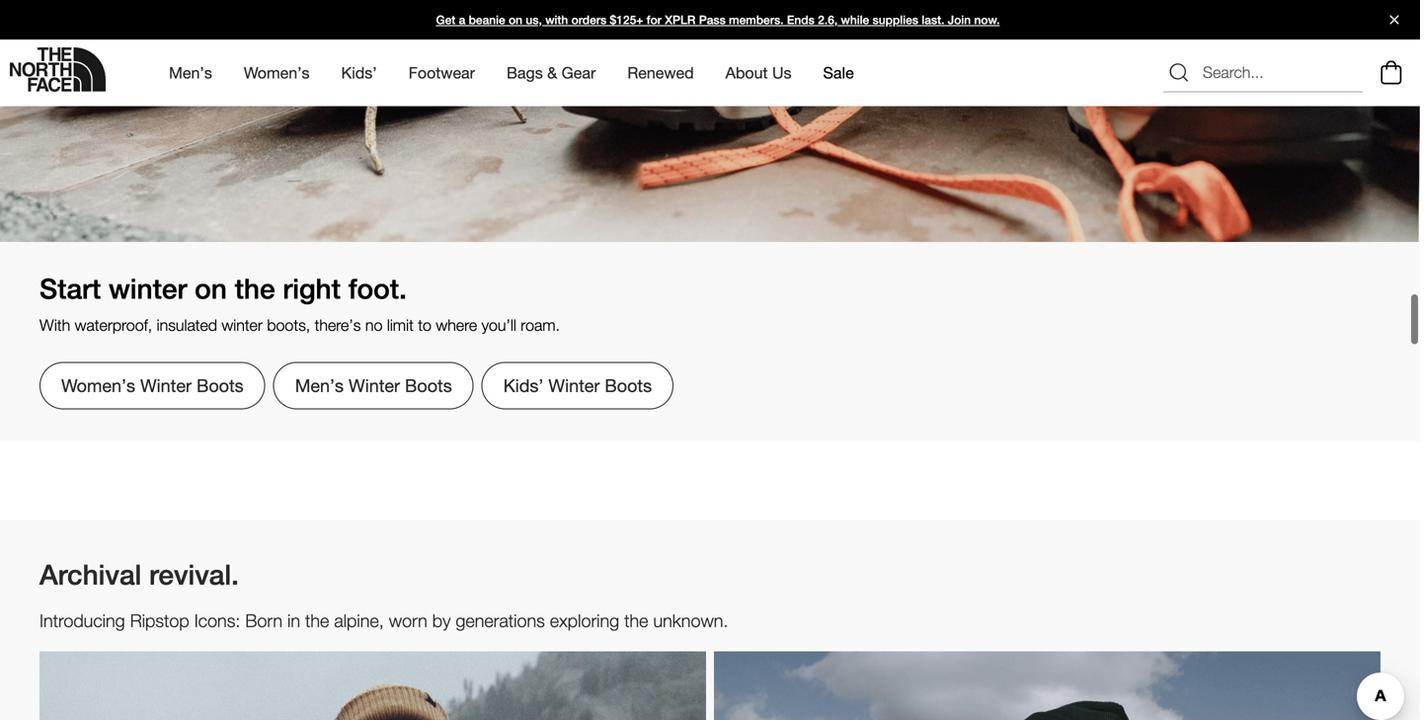 Task type: locate. For each thing, give the bounding box(es) containing it.
kids' winter boots link
[[482, 362, 674, 410]]

now.
[[975, 13, 1001, 27]]

2.6,
[[818, 13, 838, 27]]

men's for men's winter boots
[[295, 375, 344, 396]]

0 horizontal spatial the
[[235, 272, 275, 305]]

men's inside men's winter boots link
[[295, 375, 344, 396]]

0 horizontal spatial on
[[195, 272, 227, 305]]

us,
[[526, 13, 542, 27]]

about us
[[726, 63, 792, 82]]

1 horizontal spatial kids'
[[504, 375, 544, 396]]

kids' link
[[341, 46, 377, 100]]

generations
[[456, 610, 545, 631]]

footwear
[[409, 63, 475, 82]]

unknown.
[[654, 610, 729, 631]]

winter down roam.
[[549, 375, 600, 396]]

1 horizontal spatial women's
[[244, 63, 310, 82]]

search all image
[[1168, 61, 1192, 85]]

the up boots,
[[235, 272, 275, 305]]

women's for women's winter boots
[[61, 375, 135, 396]]

0 horizontal spatial men's
[[169, 63, 212, 82]]

men's left 'women's' link
[[169, 63, 212, 82]]

1 horizontal spatial men's
[[295, 375, 344, 396]]

kids'
[[341, 63, 377, 82], [504, 375, 544, 396]]

2 horizontal spatial boots
[[605, 375, 652, 396]]

roam.
[[521, 316, 560, 334]]

archival
[[40, 558, 142, 591]]

bags & gear link
[[507, 46, 596, 100]]

on left the us,
[[509, 13, 523, 27]]

men's for men's
[[169, 63, 212, 82]]

1 horizontal spatial on
[[509, 13, 523, 27]]

the
[[235, 272, 275, 305], [305, 610, 329, 631], [625, 610, 649, 631]]

1 horizontal spatial boots
[[405, 375, 452, 396]]

1 horizontal spatial person wearing unzipped '92 ripstop nuptse jacket in front of a mountain. image
[[714, 651, 1381, 720]]

archival revival. banner
[[0, 558, 1421, 651]]

kids' down roam.
[[504, 375, 544, 396]]

0 vertical spatial men's
[[169, 63, 212, 82]]

1 vertical spatial men's
[[295, 375, 344, 396]]

where
[[436, 316, 477, 334]]

women's winter boots
[[61, 375, 244, 396]]

3 winter from the left
[[549, 375, 600, 396]]

0 horizontal spatial women's
[[61, 375, 135, 396]]

2 boots from the left
[[405, 375, 452, 396]]

1 horizontal spatial winter
[[349, 375, 400, 396]]

with
[[546, 13, 569, 27]]

get a beanie on us, with orders $125+ for xplr pass members. ends 2.6, while supplies last. join now. link
[[0, 0, 1421, 40]]

kids' for kids'
[[341, 63, 377, 82]]

sale link
[[824, 46, 854, 100]]

renewed link
[[628, 46, 694, 100]]

winter down insulated
[[140, 375, 192, 396]]

women's for women's
[[244, 63, 310, 82]]

boots,
[[267, 316, 310, 334]]

1 vertical spatial women's
[[61, 375, 135, 396]]

1 winter from the left
[[140, 375, 192, 396]]

2 winter from the left
[[349, 375, 400, 396]]

0 horizontal spatial boots
[[197, 375, 244, 396]]

kids' right 'women's' link
[[341, 63, 377, 82]]

3 boots from the left
[[605, 375, 652, 396]]

start
[[40, 272, 101, 305]]

revival.
[[149, 558, 239, 591]]

pass
[[699, 13, 726, 27]]

footwear link
[[409, 46, 475, 100]]

there's
[[315, 316, 361, 334]]

0 horizontal spatial person wearing unzipped '92 ripstop nuptse jacket in front of a mountain. image
[[40, 651, 707, 720]]

with waterproof, insulated winter boots, there's no limit to where you'll roam.
[[40, 316, 560, 334]]

0 vertical spatial kids'
[[341, 63, 377, 82]]

0 horizontal spatial winter
[[140, 375, 192, 396]]

women's down waterproof,
[[61, 375, 135, 396]]

men's
[[169, 63, 212, 82], [295, 375, 344, 396]]

winter for kids'
[[549, 375, 600, 396]]

boots for women's winter boots
[[197, 375, 244, 396]]

winter down the start winter on the right foot.
[[222, 316, 263, 334]]

2 horizontal spatial winter
[[549, 375, 600, 396]]

$125+
[[610, 13, 644, 27]]

1 person wearing unzipped '92 ripstop nuptse jacket in front of a mountain. image from the left
[[40, 651, 707, 720]]

0 horizontal spatial kids'
[[341, 63, 377, 82]]

1 boots from the left
[[197, 375, 244, 396]]

bags
[[507, 63, 543, 82]]

start winter on the right foot.
[[40, 272, 407, 305]]

winter for men's
[[349, 375, 400, 396]]

the right exploring
[[625, 610, 649, 631]]

supplies
[[873, 13, 919, 27]]

you'll
[[482, 316, 517, 334]]

men's down there's
[[295, 375, 344, 396]]

winter up waterproof,
[[109, 272, 187, 305]]

0 vertical spatial women's
[[244, 63, 310, 82]]

on up insulated
[[195, 272, 227, 305]]

women's link
[[244, 46, 310, 100]]

inside a cabin, by the door, sit two different pairs of winter boots from the north face. image
[[0, 0, 1421, 242]]

winter
[[140, 375, 192, 396], [349, 375, 400, 396], [549, 375, 600, 396]]

waterproof,
[[75, 316, 152, 334]]

boots
[[197, 375, 244, 396], [405, 375, 452, 396], [605, 375, 652, 396]]

person wearing unzipped '92 ripstop nuptse jacket in front of a mountain. image
[[40, 651, 707, 720], [714, 651, 1381, 720]]

orders
[[572, 13, 607, 27]]

men's link
[[169, 46, 212, 100]]

the right in
[[305, 610, 329, 631]]

on
[[509, 13, 523, 27], [195, 272, 227, 305]]

winter down the no in the top left of the page
[[349, 375, 400, 396]]

1 vertical spatial kids'
[[504, 375, 544, 396]]

1 vertical spatial on
[[195, 272, 227, 305]]

winter for women's
[[140, 375, 192, 396]]

born
[[245, 610, 283, 631]]

sale
[[824, 63, 854, 82]]

0 vertical spatial winter
[[109, 272, 187, 305]]

with
[[40, 316, 70, 334]]

women's
[[244, 63, 310, 82], [61, 375, 135, 396]]

women's left "kids'" link
[[244, 63, 310, 82]]

no
[[366, 316, 383, 334]]

winter
[[109, 272, 187, 305], [222, 316, 263, 334]]

bags & gear
[[507, 63, 596, 82]]

1 horizontal spatial winter
[[222, 316, 263, 334]]



Task type: describe. For each thing, give the bounding box(es) containing it.
the north face home page image
[[10, 47, 106, 92]]

boots for men's winter boots
[[405, 375, 452, 396]]

about us link
[[726, 46, 792, 100]]

kids' winter boots
[[504, 375, 652, 396]]

right
[[283, 272, 341, 305]]

introducing
[[40, 610, 125, 631]]

women's winter boots link
[[40, 362, 266, 410]]

limit
[[387, 316, 414, 334]]

a
[[459, 13, 466, 27]]

men's winter boots
[[295, 375, 452, 396]]

beanie
[[469, 13, 506, 27]]

by
[[433, 610, 451, 631]]

join
[[948, 13, 972, 27]]

boots for kids' winter boots
[[605, 375, 652, 396]]

men's winter boots link
[[273, 362, 474, 410]]

members.
[[729, 13, 784, 27]]

last.
[[922, 13, 945, 27]]

for
[[647, 13, 662, 27]]

in
[[288, 610, 300, 631]]

2 horizontal spatial the
[[625, 610, 649, 631]]

1 vertical spatial winter
[[222, 316, 263, 334]]

alpine,
[[334, 610, 384, 631]]

worn
[[389, 610, 428, 631]]

ripstop
[[130, 610, 189, 631]]

insulated
[[157, 316, 217, 334]]

0 vertical spatial on
[[509, 13, 523, 27]]

introducing ripstop icons: born in the alpine, worn by generations exploring the unknown.
[[40, 610, 729, 631]]

to
[[418, 316, 432, 334]]

icons:
[[194, 610, 240, 631]]

get
[[436, 13, 456, 27]]

2 person wearing unzipped '92 ripstop nuptse jacket in front of a mountain. image from the left
[[714, 651, 1381, 720]]

ends
[[787, 13, 815, 27]]

xplr
[[665, 13, 696, 27]]

gear
[[562, 63, 596, 82]]

kids' for kids' winter boots
[[504, 375, 544, 396]]

renewed
[[628, 63, 694, 82]]

view cart image
[[1377, 58, 1408, 88]]

close image
[[1382, 15, 1408, 24]]

us
[[773, 63, 792, 82]]

about
[[726, 63, 768, 82]]

1 horizontal spatial the
[[305, 610, 329, 631]]

exploring
[[550, 610, 620, 631]]

foot.
[[349, 272, 407, 305]]

get a beanie on us, with orders $125+ for xplr pass members. ends 2.6, while supplies last. join now.
[[436, 13, 1001, 27]]

while
[[841, 13, 870, 27]]

&
[[548, 63, 558, 82]]

archival revival.
[[40, 558, 239, 591]]

0 horizontal spatial winter
[[109, 272, 187, 305]]

Search search field
[[1164, 53, 1364, 93]]



Task type: vqa. For each thing, say whether or not it's contained in the screenshot.
'on' to the left
yes



